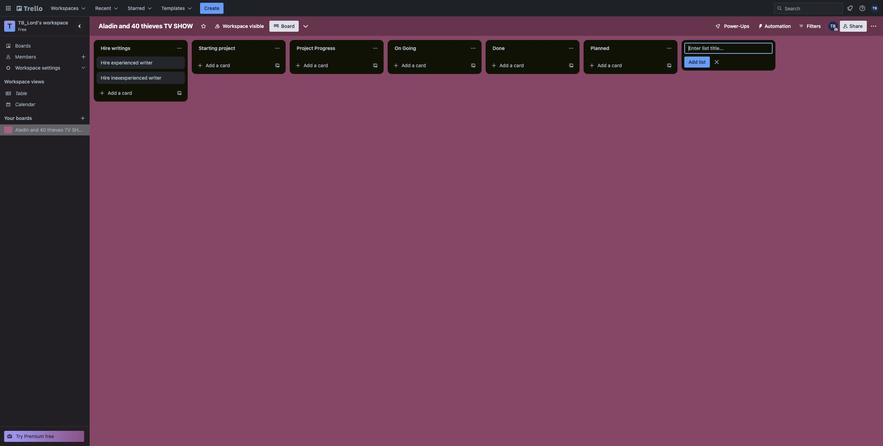 Task type: describe. For each thing, give the bounding box(es) containing it.
sm image
[[755, 21, 765, 30]]

add for starting project
[[206, 62, 215, 68]]

cancel list editing image
[[714, 59, 721, 66]]

power-ups button
[[711, 21, 754, 32]]

show inside aladin and 40 thieves tv show link
[[72, 127, 87, 133]]

aladin and 40 thieves tv show link
[[15, 127, 87, 134]]

workspace navigation collapse icon image
[[75, 21, 85, 31]]

project
[[297, 45, 313, 51]]

add a card for project
[[206, 62, 230, 68]]

table
[[15, 90, 27, 96]]

workspace visible
[[223, 23, 264, 29]]

tb_lord's workspace free
[[18, 20, 68, 32]]

going
[[403, 45, 416, 51]]

1 horizontal spatial create from template… image
[[569, 63, 574, 68]]

share
[[850, 23, 863, 29]]

boards
[[15, 43, 31, 49]]

customize views image
[[302, 23, 309, 30]]

0 notifications image
[[846, 4, 854, 12]]

settings
[[42, 65, 60, 71]]

Starting project text field
[[195, 43, 271, 54]]

tb_lord's
[[18, 20, 42, 26]]

add for project progress
[[304, 62, 313, 68]]

On Going text field
[[391, 43, 467, 54]]

recent
[[95, 5, 111, 11]]

Done text field
[[489, 43, 565, 54]]

open information menu image
[[859, 5, 866, 12]]

ups
[[741, 23, 750, 29]]

primary element
[[0, 0, 883, 17]]

aladin and 40 thieves tv show inside aladin and 40 thieves tv show text field
[[99, 22, 193, 30]]

boards
[[16, 115, 32, 121]]

progress
[[315, 45, 335, 51]]

and inside aladin and 40 thieves tv show link
[[30, 127, 39, 133]]

add a card button for project
[[195, 60, 272, 71]]

create from template… image for hire writings
[[177, 90, 182, 96]]

40 inside aladin and 40 thieves tv show link
[[40, 127, 46, 133]]

add a card down planned
[[598, 62, 622, 68]]

add for hire writings
[[108, 90, 117, 96]]

a for going
[[412, 62, 415, 68]]

starting project
[[199, 45, 235, 51]]

hire experienced writer link
[[101, 59, 181, 66]]

hire inexexperienced writer link
[[101, 75, 181, 81]]

add list button
[[685, 57, 710, 68]]

Project Progress text field
[[293, 43, 369, 54]]

calendar
[[15, 101, 35, 107]]

add down done
[[500, 62, 509, 68]]

add a card for writings
[[108, 90, 132, 96]]

writer for hire experienced writer
[[140, 60, 153, 66]]

list
[[699, 59, 706, 65]]

starred
[[128, 5, 145, 11]]

a for writings
[[118, 90, 121, 96]]

free
[[18, 27, 27, 32]]

Hire writings text field
[[97, 43, 173, 54]]

add a card button for progress
[[293, 60, 370, 71]]

t
[[8, 22, 12, 30]]

card for writings
[[122, 90, 132, 96]]

experienced
[[111, 60, 139, 66]]

add for on going
[[402, 62, 411, 68]]

calendar link
[[15, 101, 86, 108]]

planned
[[591, 45, 610, 51]]

power-ups
[[724, 23, 750, 29]]

automation button
[[755, 21, 795, 32]]

premium
[[24, 434, 44, 440]]

create from template… image for planned
[[667, 63, 672, 68]]

add a card for progress
[[304, 62, 328, 68]]

show inside aladin and 40 thieves tv show text field
[[174, 22, 193, 30]]

filters
[[807, 23, 821, 29]]

create button
[[200, 3, 224, 14]]

search image
[[777, 6, 783, 11]]

hire for hire writings
[[101, 45, 110, 51]]

create from template… image for on going
[[471, 63, 476, 68]]

card for going
[[416, 62, 426, 68]]

writer for hire inexexperienced writer
[[149, 75, 162, 81]]

tyler black (tylerblack44) image
[[871, 4, 879, 12]]

add for planned
[[598, 62, 607, 68]]

create from template… image for project progress
[[373, 63, 378, 68]]

templates
[[161, 5, 185, 11]]

board link
[[270, 21, 299, 32]]

starting
[[199, 45, 218, 51]]

Planned text field
[[587, 43, 663, 54]]

hire for hire inexexperienced writer
[[101, 75, 110, 81]]

try premium free
[[16, 434, 54, 440]]

workspace for workspace visible
[[223, 23, 248, 29]]

workspaces
[[51, 5, 79, 11]]

a down done text box in the top right of the page
[[510, 62, 513, 68]]

workspace views
[[4, 79, 44, 85]]

back to home image
[[17, 3, 42, 14]]

hire experienced writer
[[101, 60, 153, 66]]



Task type: locate. For each thing, give the bounding box(es) containing it.
1 vertical spatial aladin
[[15, 127, 29, 133]]

thieves
[[141, 22, 163, 30], [47, 127, 63, 133]]

thieves down your boards with 1 items element
[[47, 127, 63, 133]]

1 horizontal spatial aladin and 40 thieves tv show
[[99, 22, 193, 30]]

2 hire from the top
[[101, 60, 110, 66]]

hire left writings
[[101, 45, 110, 51]]

add
[[689, 59, 698, 65], [206, 62, 215, 68], [304, 62, 313, 68], [402, 62, 411, 68], [500, 62, 509, 68], [598, 62, 607, 68], [108, 90, 117, 96]]

workspace settings
[[15, 65, 60, 71]]

thieves down starred popup button at the top left
[[141, 22, 163, 30]]

workspace left visible
[[223, 23, 248, 29]]

and down your boards with 1 items element
[[30, 127, 39, 133]]

1 vertical spatial 40
[[40, 127, 46, 133]]

1 vertical spatial hire
[[101, 60, 110, 66]]

0 vertical spatial aladin and 40 thieves tv show
[[99, 22, 193, 30]]

tb_lord (tylerblack44) image
[[829, 21, 838, 31]]

a down planned
[[608, 62, 611, 68]]

add a card button for going
[[391, 60, 468, 71]]

0 horizontal spatial 40
[[40, 127, 46, 133]]

0 horizontal spatial tv
[[65, 127, 71, 133]]

create from template… image
[[275, 63, 280, 68], [373, 63, 378, 68], [471, 63, 476, 68]]

tv inside text field
[[164, 22, 172, 30]]

1 hire from the top
[[101, 45, 110, 51]]

workspace for workspace views
[[4, 79, 30, 85]]

aladin inside aladin and 40 thieves tv show link
[[15, 127, 29, 133]]

workspace
[[43, 20, 68, 26]]

aladin down the boards
[[15, 127, 29, 133]]

share button
[[840, 21, 867, 32]]

show
[[174, 22, 193, 30], [72, 127, 87, 133]]

Enter list title… text field
[[685, 43, 773, 54]]

try premium free button
[[4, 431, 84, 442]]

0 horizontal spatial show
[[72, 127, 87, 133]]

0 vertical spatial writer
[[140, 60, 153, 66]]

your boards
[[4, 115, 32, 121]]

show down templates popup button at the top left
[[174, 22, 193, 30]]

1 horizontal spatial aladin
[[99, 22, 117, 30]]

add a card down inexexperienced
[[108, 90, 132, 96]]

members
[[15, 54, 36, 60]]

40 down your boards with 1 items element
[[40, 127, 46, 133]]

project
[[219, 45, 235, 51]]

starred button
[[124, 3, 156, 14]]

0 vertical spatial tv
[[164, 22, 172, 30]]

boards link
[[0, 40, 90, 51]]

add a card button down project progress 'text box'
[[293, 60, 370, 71]]

workspace
[[223, 23, 248, 29], [15, 65, 41, 71], [4, 79, 30, 85]]

workspace inside button
[[223, 23, 248, 29]]

and down starred
[[119, 22, 130, 30]]

recent button
[[91, 3, 122, 14]]

workspace for workspace settings
[[15, 65, 41, 71]]

aladin and 40 thieves tv show down starred popup button at the top left
[[99, 22, 193, 30]]

card down done text box in the top right of the page
[[514, 62, 524, 68]]

add a card button down on going "text box"
[[391, 60, 468, 71]]

table link
[[15, 90, 86, 97]]

workspace visible button
[[210, 21, 268, 32]]

add down the project
[[304, 62, 313, 68]]

and inside aladin and 40 thieves tv show text field
[[119, 22, 130, 30]]

this member is an admin of this board. image
[[835, 28, 838, 31]]

1 horizontal spatial show
[[174, 22, 193, 30]]

add a card down done
[[500, 62, 524, 68]]

1 vertical spatial aladin and 40 thieves tv show
[[15, 127, 87, 133]]

create from template… image for starting project
[[275, 63, 280, 68]]

add down on going
[[402, 62, 411, 68]]

hire down hire writings in the left top of the page
[[101, 60, 110, 66]]

writer up hire inexexperienced writer link
[[140, 60, 153, 66]]

0 vertical spatial aladin
[[99, 22, 117, 30]]

0 horizontal spatial and
[[30, 127, 39, 133]]

1 horizontal spatial thieves
[[141, 22, 163, 30]]

create from template… image
[[569, 63, 574, 68], [667, 63, 672, 68], [177, 90, 182, 96]]

templates button
[[157, 3, 196, 14]]

show down 'add board' icon
[[72, 127, 87, 133]]

automation
[[765, 23, 791, 29]]

a for progress
[[314, 62, 317, 68]]

card down progress
[[318, 62, 328, 68]]

add down inexexperienced
[[108, 90, 117, 96]]

your boards with 1 items element
[[4, 114, 70, 123]]

hire inexexperienced writer
[[101, 75, 162, 81]]

card down on going "text box"
[[416, 62, 426, 68]]

hire writings
[[101, 45, 130, 51]]

Search field
[[783, 3, 843, 13]]

writer inside hire inexexperienced writer link
[[149, 75, 162, 81]]

a
[[216, 62, 219, 68], [314, 62, 317, 68], [412, 62, 415, 68], [510, 62, 513, 68], [608, 62, 611, 68], [118, 90, 121, 96]]

1 horizontal spatial and
[[119, 22, 130, 30]]

card for progress
[[318, 62, 328, 68]]

workspace settings button
[[0, 62, 90, 74]]

board
[[281, 23, 295, 29]]

0 horizontal spatial aladin and 40 thieves tv show
[[15, 127, 87, 133]]

aladin inside aladin and 40 thieves tv show text field
[[99, 22, 117, 30]]

1 create from template… image from the left
[[275, 63, 280, 68]]

0 horizontal spatial thieves
[[47, 127, 63, 133]]

add down starting
[[206, 62, 215, 68]]

a down starting project
[[216, 62, 219, 68]]

add a card button
[[195, 60, 272, 71], [293, 60, 370, 71], [391, 60, 468, 71], [489, 60, 566, 71], [587, 60, 664, 71], [97, 88, 174, 99]]

workspace up table
[[4, 79, 30, 85]]

on
[[395, 45, 401, 51]]

2 vertical spatial hire
[[101, 75, 110, 81]]

add down planned
[[598, 62, 607, 68]]

card
[[220, 62, 230, 68], [318, 62, 328, 68], [416, 62, 426, 68], [514, 62, 524, 68], [612, 62, 622, 68], [122, 90, 132, 96]]

3 hire from the top
[[101, 75, 110, 81]]

writer inside hire experienced writer "link"
[[140, 60, 153, 66]]

tv down templates
[[164, 22, 172, 30]]

power-
[[724, 23, 741, 29]]

hire inside text field
[[101, 45, 110, 51]]

aladin and 40 thieves tv show
[[99, 22, 193, 30], [15, 127, 87, 133]]

add a card button down the "planned" 'text box'
[[587, 60, 664, 71]]

aladin down recent popup button
[[99, 22, 117, 30]]

hire for hire experienced writer
[[101, 60, 110, 66]]

0 vertical spatial 40
[[131, 22, 140, 30]]

hire left inexexperienced
[[101, 75, 110, 81]]

add a card button down the hire inexexperienced writer
[[97, 88, 174, 99]]

a down inexexperienced
[[118, 90, 121, 96]]

0 vertical spatial hire
[[101, 45, 110, 51]]

add a card down project progress
[[304, 62, 328, 68]]

1 vertical spatial thieves
[[47, 127, 63, 133]]

workspaces button
[[47, 3, 90, 14]]

hire inside "link"
[[101, 60, 110, 66]]

writings
[[112, 45, 130, 51]]

add a card button down done text box in the top right of the page
[[489, 60, 566, 71]]

1 vertical spatial writer
[[149, 75, 162, 81]]

40
[[131, 22, 140, 30], [40, 127, 46, 133]]

add a card down going
[[402, 62, 426, 68]]

inexexperienced
[[111, 75, 147, 81]]

tb_lord's workspace link
[[18, 20, 68, 26]]

thieves inside text field
[[141, 22, 163, 30]]

card down inexexperienced
[[122, 90, 132, 96]]

2 vertical spatial workspace
[[4, 79, 30, 85]]

0 horizontal spatial aladin
[[15, 127, 29, 133]]

1 vertical spatial show
[[72, 127, 87, 133]]

writer
[[140, 60, 153, 66], [149, 75, 162, 81]]

a down project progress
[[314, 62, 317, 68]]

40 down starred
[[131, 22, 140, 30]]

0 vertical spatial workspace
[[223, 23, 248, 29]]

t link
[[4, 21, 15, 32]]

0 horizontal spatial create from template… image
[[177, 90, 182, 96]]

show menu image
[[871, 23, 878, 30]]

add a card button for writings
[[97, 88, 174, 99]]

add inside 'add list' button
[[689, 59, 698, 65]]

free
[[45, 434, 54, 440]]

2 create from template… image from the left
[[373, 63, 378, 68]]

star or unstar board image
[[201, 23, 206, 29]]

a down going
[[412, 62, 415, 68]]

3 create from template… image from the left
[[471, 63, 476, 68]]

1 vertical spatial and
[[30, 127, 39, 133]]

1 vertical spatial workspace
[[15, 65, 41, 71]]

2 horizontal spatial create from template… image
[[667, 63, 672, 68]]

Board name text field
[[95, 21, 197, 32]]

card down project
[[220, 62, 230, 68]]

aladin
[[99, 22, 117, 30], [15, 127, 29, 133]]

40 inside aladin and 40 thieves tv show text field
[[131, 22, 140, 30]]

try
[[16, 434, 23, 440]]

members link
[[0, 51, 90, 62]]

project progress
[[297, 45, 335, 51]]

your
[[4, 115, 15, 121]]

0 horizontal spatial create from template… image
[[275, 63, 280, 68]]

tv down calendar link
[[65, 127, 71, 133]]

0 vertical spatial show
[[174, 22, 193, 30]]

add a card for going
[[402, 62, 426, 68]]

on going
[[395, 45, 416, 51]]

filters button
[[797, 21, 823, 32]]

add left list
[[689, 59, 698, 65]]

aladin and 40 thieves tv show down your boards with 1 items element
[[15, 127, 87, 133]]

and
[[119, 22, 130, 30], [30, 127, 39, 133]]

add a card button down starting project text field on the left top
[[195, 60, 272, 71]]

card for project
[[220, 62, 230, 68]]

card down the "planned" 'text box'
[[612, 62, 622, 68]]

hire
[[101, 45, 110, 51], [101, 60, 110, 66], [101, 75, 110, 81]]

tv
[[164, 22, 172, 30], [65, 127, 71, 133]]

writer down hire experienced writer "link"
[[149, 75, 162, 81]]

2 horizontal spatial create from template… image
[[471, 63, 476, 68]]

1 horizontal spatial tv
[[164, 22, 172, 30]]

1 horizontal spatial create from template… image
[[373, 63, 378, 68]]

add a card down starting project
[[206, 62, 230, 68]]

1 vertical spatial tv
[[65, 127, 71, 133]]

0 vertical spatial thieves
[[141, 22, 163, 30]]

done
[[493, 45, 505, 51]]

visible
[[249, 23, 264, 29]]

workspace inside dropdown button
[[15, 65, 41, 71]]

0 vertical spatial and
[[119, 22, 130, 30]]

add a card
[[206, 62, 230, 68], [304, 62, 328, 68], [402, 62, 426, 68], [500, 62, 524, 68], [598, 62, 622, 68], [108, 90, 132, 96]]

add list
[[689, 59, 706, 65]]

views
[[31, 79, 44, 85]]

1 horizontal spatial 40
[[131, 22, 140, 30]]

a for project
[[216, 62, 219, 68]]

create
[[204, 5, 220, 11]]

workspace down members
[[15, 65, 41, 71]]

add board image
[[80, 116, 86, 121]]



Task type: vqa. For each thing, say whether or not it's contained in the screenshot.
Power-Ups button
yes



